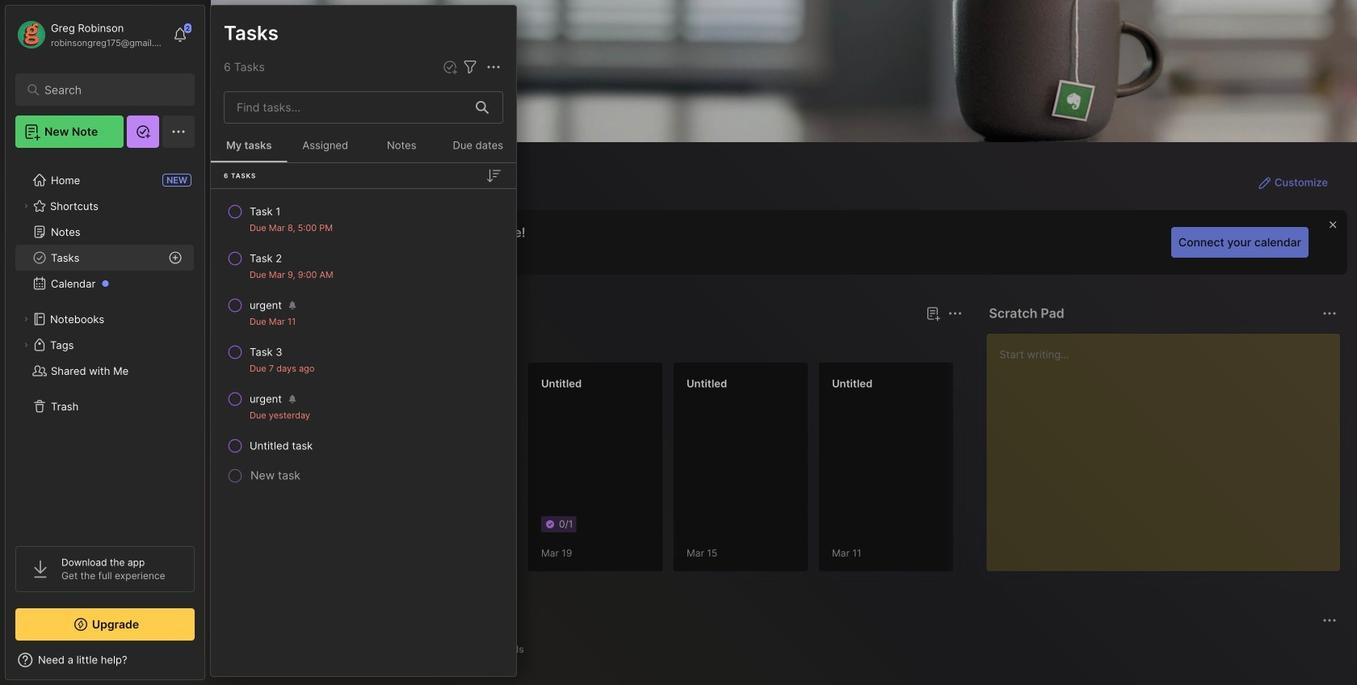 Task type: vqa. For each thing, say whether or not it's contained in the screenshot.
Heading level image
no



Task type: describe. For each thing, give the bounding box(es) containing it.
Find tasks… text field
[[227, 94, 466, 121]]

6 row from the top
[[217, 431, 510, 461]]

2 row from the top
[[217, 244, 510, 288]]

2 tab list from the top
[[240, 640, 1335, 659]]

1 row from the top
[[217, 197, 510, 241]]

task 3 3 cell
[[250, 344, 282, 360]]

new task image
[[442, 59, 458, 75]]

Sort options field
[[484, 166, 503, 185]]

More actions and view options field
[[480, 57, 503, 77]]

4 row from the top
[[217, 338, 510, 381]]

task 2 1 cell
[[250, 250, 282, 267]]

more actions and view options image
[[484, 58, 503, 77]]

Start writing… text field
[[1000, 334, 1340, 558]]



Task type: locate. For each thing, give the bounding box(es) containing it.
WHAT'S NEW field
[[6, 647, 204, 673]]

row
[[217, 197, 510, 241], [217, 244, 510, 288], [217, 291, 510, 335], [217, 338, 510, 381], [217, 385, 510, 428], [217, 431, 510, 461]]

filter tasks image
[[461, 58, 480, 77]]

3 row from the top
[[217, 291, 510, 335]]

None search field
[[44, 80, 173, 99]]

none search field inside main element
[[44, 80, 173, 99]]

main element
[[0, 0, 210, 685]]

untitled task 5 cell
[[250, 438, 313, 454]]

row group
[[211, 163, 516, 507], [237, 362, 1357, 582]]

urgent 4 cell
[[250, 391, 282, 407]]

click to collapse image
[[204, 655, 216, 675]]

1 tab list from the top
[[240, 333, 960, 352]]

expand tags image
[[21, 340, 31, 350]]

tab list
[[240, 333, 960, 352], [240, 640, 1335, 659]]

Search text field
[[44, 82, 173, 98]]

Filter tasks field
[[461, 57, 480, 77]]

sort options image
[[484, 166, 503, 185]]

task 1 0 cell
[[250, 204, 281, 220]]

urgent 2 cell
[[250, 297, 282, 314]]

Account field
[[15, 19, 165, 51]]

1 vertical spatial tab list
[[240, 640, 1335, 659]]

tree
[[6, 158, 204, 532]]

tab
[[240, 333, 287, 352], [294, 333, 359, 352], [363, 640, 431, 659], [486, 640, 531, 659]]

5 row from the top
[[217, 385, 510, 428]]

0 vertical spatial tab list
[[240, 333, 960, 352]]

expand notebooks image
[[21, 314, 31, 324]]

tree inside main element
[[6, 158, 204, 532]]



